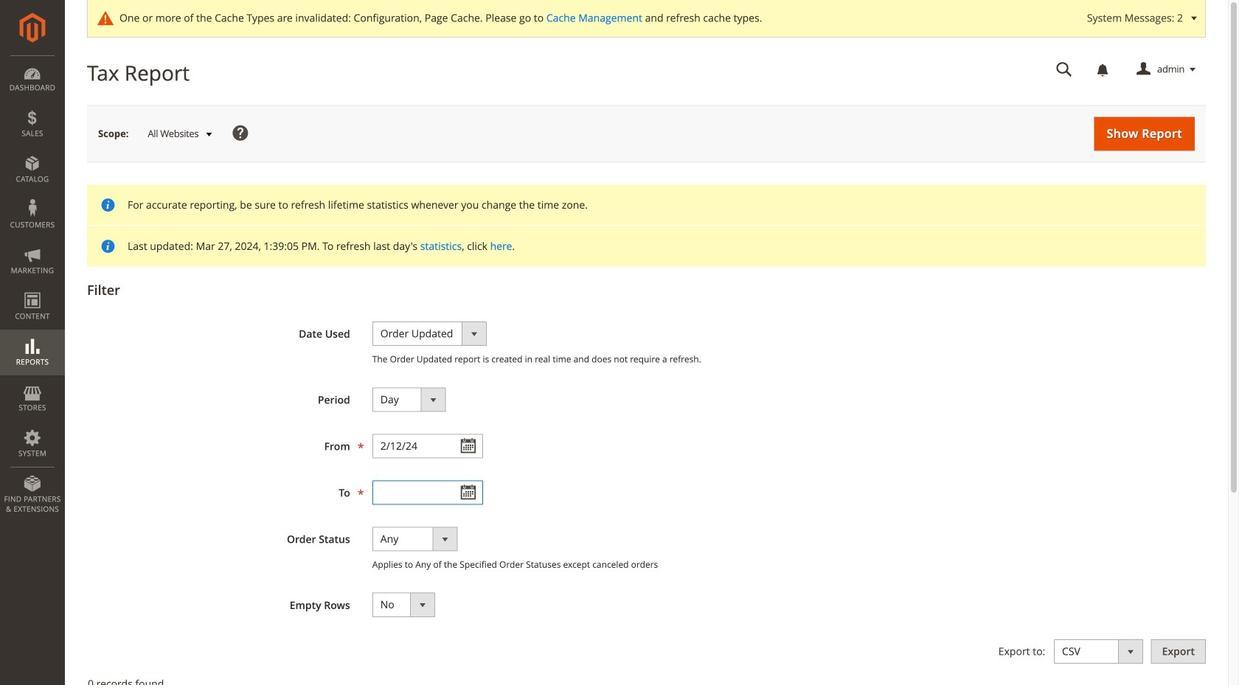 Task type: locate. For each thing, give the bounding box(es) containing it.
None text field
[[1046, 57, 1083, 83]]

menu bar
[[0, 55, 65, 522]]

None text field
[[372, 434, 483, 458], [372, 480, 483, 505], [372, 434, 483, 458], [372, 480, 483, 505]]



Task type: describe. For each thing, give the bounding box(es) containing it.
magento admin panel image
[[20, 13, 45, 43]]



Task type: vqa. For each thing, say whether or not it's contained in the screenshot.
menu bar
yes



